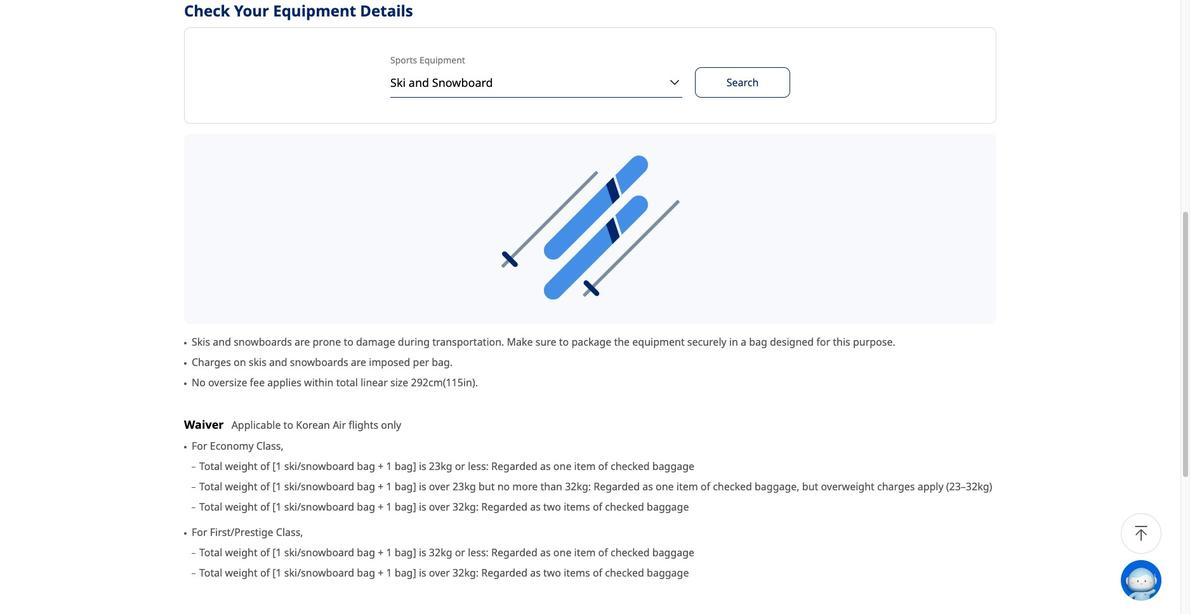 Task type: locate. For each thing, give the bounding box(es) containing it.
1 vertical spatial class,
[[276, 526, 303, 540]]

2 or from the top
[[455, 546, 465, 560]]

1 bag] from the top
[[395, 460, 416, 474]]

4 weight from the top
[[225, 546, 258, 560]]

+
[[378, 460, 384, 474], [378, 480, 384, 494], [378, 500, 384, 514], [378, 546, 384, 560], [378, 566, 384, 580]]

1 vertical spatial or
[[455, 546, 465, 560]]

1 vertical spatial item
[[677, 480, 698, 494]]

flights
[[349, 418, 378, 432]]

0 horizontal spatial but
[[479, 480, 495, 494]]

skis and snowboards are prone to damage during transportation. make sure to package the equipment securely in a bag designed for this purpose. charges on skis and snowboards are imposed per bag. no oversize fee applies within total linear size 292cm(115in).
[[192, 335, 896, 390]]

1 horizontal spatial equipment
[[420, 54, 465, 66]]

1
[[386, 460, 392, 474], [386, 480, 392, 494], [386, 500, 392, 514], [386, 546, 392, 560], [386, 566, 392, 580]]

over inside for first/prestige class, total weight of [1 ski/snowboard bag + 1 bag] is 32kg or less: regarded as one item of checked baggage total weight of [1 ski/snowboard bag + 1 bag] is over 32kg: regarded as two items of checked baggage
[[429, 566, 450, 580]]

two
[[543, 500, 561, 514], [543, 566, 561, 580]]

5 + from the top
[[378, 566, 384, 580]]

1 ski/snowboard from the top
[[284, 460, 354, 474]]

5 bag] from the top
[[395, 566, 416, 580]]

than
[[541, 480, 562, 494]]

1 vertical spatial and
[[269, 356, 287, 370]]

class, right first/prestige
[[276, 526, 303, 540]]

only
[[381, 418, 401, 432]]

3 + from the top
[[378, 500, 384, 514]]

0 vertical spatial item
[[574, 460, 596, 474]]

to
[[344, 335, 354, 349], [559, 335, 569, 349], [284, 418, 293, 432]]

as
[[540, 460, 551, 474], [643, 480, 653, 494], [530, 500, 541, 514], [540, 546, 551, 560], [530, 566, 541, 580]]

this
[[833, 335, 851, 349]]

1 less: from the top
[[468, 460, 489, 474]]

1 vertical spatial snowboards
[[290, 356, 348, 370]]

prone
[[313, 335, 341, 349]]

0 vertical spatial one
[[553, 460, 572, 474]]

for left first/prestige
[[192, 526, 207, 540]]

for inside for first/prestige class, total weight of [1 ski/snowboard bag + 1 bag] is 32kg or less: regarded as one item of checked baggage total weight of [1 ski/snowboard bag + 1 bag] is over 32kg: regarded as two items of checked baggage
[[192, 526, 207, 540]]

but
[[479, 480, 495, 494], [802, 480, 818, 494]]

2 vertical spatial over
[[429, 566, 450, 580]]

or inside 'for economy class, total weight of [1 ski/snowboard bag + 1 bag] is 23kg or less: regarded as one item of checked baggage total weight of [1 ski/snowboard bag + 1 bag] is over 23kg but no more than 32kg: regarded as one item of checked baggage, but overweight charges apply (23–32kg) total weight of [1 ski/snowboard bag + 1 bag] is over 32kg: regarded as two items of checked baggage'
[[455, 460, 465, 474]]

4 total from the top
[[199, 546, 222, 560]]

to left the "korean"
[[284, 418, 293, 432]]

make
[[507, 335, 533, 349]]

3 1 from the top
[[386, 500, 392, 514]]

1 horizontal spatial but
[[802, 480, 818, 494]]

0 vertical spatial less:
[[468, 460, 489, 474]]

0 horizontal spatial and
[[213, 335, 231, 349]]

for first/prestige class, total weight of [1 ski/snowboard bag + 1 bag] is 32kg or less: regarded as one item of checked baggage total weight of [1 ski/snowboard bag + 1 bag] is over 32kg: regarded as two items of checked baggage
[[192, 526, 695, 580]]

for
[[817, 335, 830, 349]]

but left no
[[479, 480, 495, 494]]

one inside for first/prestige class, total weight of [1 ski/snowboard bag + 1 bag] is 32kg or less: regarded as one item of checked baggage total weight of [1 ski/snowboard bag + 1 bag] is over 32kg: regarded as two items of checked baggage
[[553, 546, 572, 560]]

are
[[295, 335, 310, 349], [351, 356, 366, 370]]

charges
[[877, 480, 915, 494]]

3 is from the top
[[419, 500, 426, 514]]

1 horizontal spatial are
[[351, 356, 366, 370]]

air
[[333, 418, 346, 432]]

2 [1 from the top
[[272, 480, 282, 494]]

less: inside for first/prestige class, total weight of [1 ski/snowboard bag + 1 bag] is 32kg or less: regarded as one item of checked baggage total weight of [1 ski/snowboard bag + 1 bag] is over 32kg: regarded as two items of checked baggage
[[468, 546, 489, 560]]

one for regarded
[[553, 460, 572, 474]]

applies
[[267, 376, 301, 390]]

or
[[455, 460, 465, 474], [455, 546, 465, 560]]

4 ski/snowboard from the top
[[284, 546, 354, 560]]

1 vertical spatial items
[[564, 566, 590, 580]]

23kg
[[429, 460, 452, 474], [453, 480, 476, 494]]

item
[[574, 460, 596, 474], [677, 480, 698, 494], [574, 546, 596, 560]]

one
[[553, 460, 572, 474], [656, 480, 674, 494], [553, 546, 572, 560]]

equipment right your
[[273, 0, 356, 21]]

[1
[[272, 460, 282, 474], [272, 480, 282, 494], [272, 500, 282, 514], [272, 546, 282, 560], [272, 566, 282, 580]]

0 vertical spatial for
[[192, 439, 207, 453]]

for inside 'for economy class, total weight of [1 ski/snowboard bag + 1 bag] is 23kg or less: regarded as one item of checked baggage total weight of [1 ski/snowboard bag + 1 bag] is over 23kg but no more than 32kg: regarded as one item of checked baggage, but overweight charges apply (23–32kg) total weight of [1 ski/snowboard bag + 1 bag] is over 32kg: regarded as two items of checked baggage'
[[192, 439, 207, 453]]

class, inside for first/prestige class, total weight of [1 ski/snowboard bag + 1 bag] is 32kg or less: regarded as one item of checked baggage total weight of [1 ski/snowboard bag + 1 bag] is over 32kg: regarded as two items of checked baggage
[[276, 526, 303, 540]]

bag inside skis and snowboards are prone to damage during transportation. make sure to package the equipment securely in a bag designed for this purpose. charges on skis and snowboards are imposed per bag. no oversize fee applies within total linear size 292cm(115in).
[[749, 335, 767, 349]]

no
[[497, 480, 510, 494]]

total
[[199, 460, 222, 474], [199, 480, 222, 494], [199, 500, 222, 514], [199, 546, 222, 560], [199, 566, 222, 580]]

3 weight from the top
[[225, 500, 258, 514]]

2 vertical spatial one
[[553, 546, 572, 560]]

1 over from the top
[[429, 480, 450, 494]]

within
[[304, 376, 334, 390]]

2 ski/snowboard from the top
[[284, 480, 354, 494]]

w
[[1183, 575, 1190, 587]]

skis
[[249, 356, 267, 370]]

snowboards up within
[[290, 356, 348, 370]]

2 but from the left
[[802, 480, 818, 494]]

to right sure
[[559, 335, 569, 349]]

chat w link
[[1121, 561, 1190, 601]]

2 two from the top
[[543, 566, 561, 580]]

is
[[419, 460, 426, 474], [419, 480, 426, 494], [419, 500, 426, 514], [419, 546, 426, 560], [419, 566, 426, 580]]

on
[[234, 356, 246, 370]]

1 for from the top
[[192, 439, 207, 453]]

damage
[[356, 335, 395, 349]]

are up total
[[351, 356, 366, 370]]

0 vertical spatial over
[[429, 480, 450, 494]]

1 two from the top
[[543, 500, 561, 514]]

items inside for first/prestige class, total weight of [1 ski/snowboard bag + 1 bag] is 32kg or less: regarded as one item of checked baggage total weight of [1 ski/snowboard bag + 1 bag] is over 32kg: regarded as two items of checked baggage
[[564, 566, 590, 580]]

economy
[[210, 439, 254, 453]]

1 vertical spatial two
[[543, 566, 561, 580]]

first/prestige
[[210, 526, 273, 540]]

1 or from the top
[[455, 460, 465, 474]]

sports equipment
[[390, 54, 465, 66]]

check
[[184, 0, 230, 21]]

the
[[614, 335, 630, 349]]

0 horizontal spatial equipment
[[273, 0, 356, 21]]

3 ski/snowboard from the top
[[284, 500, 354, 514]]

transportation.
[[432, 335, 504, 349]]

0 vertical spatial snowboards
[[234, 335, 292, 349]]

less: inside 'for economy class, total weight of [1 ski/snowboard bag + 1 bag] is 23kg or less: regarded as one item of checked baggage total weight of [1 ski/snowboard bag + 1 bag] is over 23kg but no more than 32kg: regarded as one item of checked baggage, but overweight charges apply (23–32kg) total weight of [1 ski/snowboard bag + 1 bag] is over 32kg: regarded as two items of checked baggage'
[[468, 460, 489, 474]]

3 [1 from the top
[[272, 500, 282, 514]]

weight
[[225, 460, 258, 474], [225, 480, 258, 494], [225, 500, 258, 514], [225, 546, 258, 560], [225, 566, 258, 580]]

charges
[[192, 356, 231, 370]]

1 vertical spatial for
[[192, 526, 207, 540]]

(23–32kg)
[[946, 480, 992, 494]]

your
[[234, 0, 269, 21]]

4 is from the top
[[419, 546, 426, 560]]

class, down the "applicable"
[[256, 439, 284, 453]]

imposed
[[369, 356, 410, 370]]

1 horizontal spatial and
[[269, 356, 287, 370]]

2 vertical spatial item
[[574, 546, 596, 560]]

or for 23kg
[[455, 460, 465, 474]]

5 ski/snowboard from the top
[[284, 566, 354, 580]]

ski/snowboard
[[284, 460, 354, 474], [284, 480, 354, 494], [284, 500, 354, 514], [284, 546, 354, 560], [284, 566, 354, 580]]

for down 'waiver'
[[192, 439, 207, 453]]

0 vertical spatial 23kg
[[429, 460, 452, 474]]

are left prone at the bottom left of page
[[295, 335, 310, 349]]

sports
[[390, 54, 417, 66]]

bag
[[749, 335, 767, 349], [357, 460, 375, 474], [357, 480, 375, 494], [357, 500, 375, 514], [357, 546, 375, 560], [357, 566, 375, 580]]

class,
[[256, 439, 284, 453], [276, 526, 303, 540]]

5 1 from the top
[[386, 566, 392, 580]]

3 over from the top
[[429, 566, 450, 580]]

1 vertical spatial over
[[429, 500, 450, 514]]

two inside for first/prestige class, total weight of [1 ski/snowboard bag + 1 bag] is 32kg or less: regarded as one item of checked baggage total weight of [1 ski/snowboard bag + 1 bag] is over 32kg: regarded as two items of checked baggage
[[543, 566, 561, 580]]

0 horizontal spatial are
[[295, 335, 310, 349]]

class, for for economy class,
[[256, 439, 284, 453]]

to right prone at the bottom left of page
[[344, 335, 354, 349]]

chat w
[[1162, 575, 1190, 587]]

snowboards
[[234, 335, 292, 349], [290, 356, 348, 370]]

over
[[429, 480, 450, 494], [429, 500, 450, 514], [429, 566, 450, 580]]

0 vertical spatial are
[[295, 335, 310, 349]]

0 vertical spatial 32kg:
[[565, 480, 591, 494]]

1 vertical spatial one
[[656, 480, 674, 494]]

for
[[192, 439, 207, 453], [192, 526, 207, 540]]

class, inside 'for economy class, total weight of [1 ski/snowboard bag + 1 bag] is 23kg or less: regarded as one item of checked baggage total weight of [1 ski/snowboard bag + 1 bag] is over 23kg but no more than 32kg: regarded as one item of checked baggage, but overweight charges apply (23–32kg) total weight of [1 ski/snowboard bag + 1 bag] is over 32kg: regarded as two items of checked baggage'
[[256, 439, 284, 453]]

and
[[213, 335, 231, 349], [269, 356, 287, 370]]

1 items from the top
[[564, 500, 590, 514]]

bag]
[[395, 460, 416, 474], [395, 480, 416, 494], [395, 500, 416, 514], [395, 546, 416, 560], [395, 566, 416, 580]]

2 less: from the top
[[468, 546, 489, 560]]

fee
[[250, 376, 265, 390]]

of
[[260, 460, 270, 474], [598, 460, 608, 474], [260, 480, 270, 494], [701, 480, 710, 494], [260, 500, 270, 514], [593, 500, 602, 514], [260, 546, 270, 560], [598, 546, 608, 560], [260, 566, 270, 580], [593, 566, 602, 580]]

oversize
[[208, 376, 247, 390]]

32kg: inside for first/prestige class, total weight of [1 ski/snowboard bag + 1 bag] is 32kg or less: regarded as one item of checked baggage total weight of [1 ski/snowboard bag + 1 bag] is over 32kg: regarded as two items of checked baggage
[[453, 566, 479, 580]]

1 vertical spatial 23kg
[[453, 480, 476, 494]]

0 vertical spatial and
[[213, 335, 231, 349]]

0 vertical spatial two
[[543, 500, 561, 514]]

search button
[[695, 67, 790, 98]]

0 horizontal spatial 23kg
[[429, 460, 452, 474]]

but right baggage,
[[802, 480, 818, 494]]

1 is from the top
[[419, 460, 426, 474]]

regarded
[[491, 460, 538, 474], [594, 480, 640, 494], [481, 500, 528, 514], [491, 546, 538, 560], [481, 566, 528, 580]]

2 for from the top
[[192, 526, 207, 540]]

1 vertical spatial are
[[351, 356, 366, 370]]

purpose.
[[853, 335, 896, 349]]

class, for for first/prestige class,
[[276, 526, 303, 540]]

checked
[[611, 460, 650, 474], [713, 480, 752, 494], [605, 500, 644, 514], [611, 546, 650, 560], [605, 566, 644, 580]]

less:
[[468, 460, 489, 474], [468, 546, 489, 560]]

korean
[[296, 418, 330, 432]]

32kg:
[[565, 480, 591, 494], [453, 500, 479, 514], [453, 566, 479, 580]]

less: for 23kg
[[468, 460, 489, 474]]

1 horizontal spatial 23kg
[[453, 480, 476, 494]]

baggage,
[[755, 480, 800, 494]]

items
[[564, 500, 590, 514], [564, 566, 590, 580]]

snowboards up skis
[[234, 335, 292, 349]]

equipment
[[273, 0, 356, 21], [420, 54, 465, 66]]

baggage
[[652, 460, 695, 474], [647, 500, 689, 514], [652, 546, 695, 560], [647, 566, 689, 580]]

for economy class, total weight of [1 ski/snowboard bag + 1 bag] is 23kg or less: regarded as one item of checked baggage total weight of [1 ski/snowboard bag + 1 bag] is over 23kg but no more than 32kg: regarded as one item of checked baggage, but overweight charges apply (23–32kg) total weight of [1 ski/snowboard bag + 1 bag] is over 32kg: regarded as two items of checked baggage
[[192, 439, 992, 514]]

package
[[572, 335, 612, 349]]

equipment right sports
[[420, 54, 465, 66]]

2 items from the top
[[564, 566, 590, 580]]

0 vertical spatial items
[[564, 500, 590, 514]]

2 vertical spatial 32kg:
[[453, 566, 479, 580]]

0 vertical spatial class,
[[256, 439, 284, 453]]

1 vertical spatial less:
[[468, 546, 489, 560]]

1 total from the top
[[199, 460, 222, 474]]

item inside for first/prestige class, total weight of [1 ski/snowboard bag + 1 bag] is 32kg or less: regarded as one item of checked baggage total weight of [1 ski/snowboard bag + 1 bag] is over 32kg: regarded as two items of checked baggage
[[574, 546, 596, 560]]

0 vertical spatial or
[[455, 460, 465, 474]]

or inside for first/prestige class, total weight of [1 ski/snowboard bag + 1 bag] is 32kg or less: regarded as one item of checked baggage total weight of [1 ski/snowboard bag + 1 bag] is over 32kg: regarded as two items of checked baggage
[[455, 546, 465, 560]]

32kg
[[429, 546, 452, 560]]

during
[[398, 335, 430, 349]]



Task type: vqa. For each thing, say whether or not it's contained in the screenshot.
'this' in the right of the page
yes



Task type: describe. For each thing, give the bounding box(es) containing it.
5 total from the top
[[199, 566, 222, 580]]

4 [1 from the top
[[272, 546, 282, 560]]

items inside 'for economy class, total weight of [1 ski/snowboard bag + 1 bag] is 23kg or less: regarded as one item of checked baggage total weight of [1 ski/snowboard bag + 1 bag] is over 23kg but no more than 32kg: regarded as one item of checked baggage, but overweight charges apply (23–32kg) total weight of [1 ski/snowboard bag + 1 bag] is over 32kg: regarded as two items of checked baggage'
[[564, 500, 590, 514]]

4 bag] from the top
[[395, 546, 416, 560]]

search
[[727, 76, 759, 90]]

chat
[[1162, 575, 1181, 587]]

apply
[[918, 480, 944, 494]]

overweight
[[821, 480, 875, 494]]

292cm(115in).
[[411, 376, 478, 390]]

one for checked
[[553, 546, 572, 560]]

1 [1 from the top
[[272, 460, 282, 474]]

0 horizontal spatial to
[[284, 418, 293, 432]]

linear
[[361, 376, 388, 390]]

for for for first/prestige class, total weight of [1 ski/snowboard bag + 1 bag] is 32kg or less: regarded as one item of checked baggage total weight of [1 ski/snowboard bag + 1 bag] is over 32kg: regarded as two items of checked baggage
[[192, 526, 207, 540]]

item for checked
[[574, 546, 596, 560]]

per
[[413, 356, 429, 370]]

2 bag] from the top
[[395, 480, 416, 494]]

3 bag] from the top
[[395, 500, 416, 514]]

5 is from the top
[[419, 566, 426, 580]]

no
[[192, 376, 206, 390]]

or for 32kg
[[455, 546, 465, 560]]

1 weight from the top
[[225, 460, 258, 474]]

more
[[513, 480, 538, 494]]

1 but from the left
[[479, 480, 495, 494]]

designed
[[770, 335, 814, 349]]

2 + from the top
[[378, 480, 384, 494]]

3 total from the top
[[199, 500, 222, 514]]

sure
[[536, 335, 556, 349]]

2 weight from the top
[[225, 480, 258, 494]]

two inside 'for economy class, total weight of [1 ski/snowboard bag + 1 bag] is 23kg or less: regarded as one item of checked baggage total weight of [1 ski/snowboard bag + 1 bag] is over 23kg but no more than 32kg: regarded as one item of checked baggage, but overweight charges apply (23–32kg) total weight of [1 ski/snowboard bag + 1 bag] is over 32kg: regarded as two items of checked baggage'
[[543, 500, 561, 514]]

1 vertical spatial 32kg:
[[453, 500, 479, 514]]

less: for 32kg:
[[468, 546, 489, 560]]

1 horizontal spatial to
[[344, 335, 354, 349]]

equipment
[[632, 335, 685, 349]]

skis
[[192, 335, 210, 349]]

0 vertical spatial equipment
[[273, 0, 356, 21]]

for for for economy class, total weight of [1 ski/snowboard bag + 1 bag] is 23kg or less: regarded as one item of checked baggage total weight of [1 ski/snowboard bag + 1 bag] is over 23kg but no more than 32kg: regarded as one item of checked baggage, but overweight charges apply (23–32kg) total weight of [1 ski/snowboard bag + 1 bag] is over 32kg: regarded as two items of checked baggage
[[192, 439, 207, 453]]

4 1 from the top
[[386, 546, 392, 560]]

4 + from the top
[[378, 546, 384, 560]]

details
[[360, 0, 413, 21]]

2 over from the top
[[429, 500, 450, 514]]

a
[[741, 335, 747, 349]]

applicable
[[231, 418, 281, 432]]

5 weight from the top
[[225, 566, 258, 580]]

item for regarded
[[574, 460, 596, 474]]

2 1 from the top
[[386, 480, 392, 494]]

bag.
[[432, 356, 453, 370]]

1 vertical spatial equipment
[[420, 54, 465, 66]]

total
[[336, 376, 358, 390]]

applicable to korean air flights only
[[231, 418, 401, 432]]

1 1 from the top
[[386, 460, 392, 474]]

2 is from the top
[[419, 480, 426, 494]]

2 total from the top
[[199, 480, 222, 494]]

securely
[[687, 335, 727, 349]]

check your equipment details
[[184, 0, 413, 21]]

waiver
[[184, 417, 224, 432]]

5 [1 from the top
[[272, 566, 282, 580]]

2 horizontal spatial to
[[559, 335, 569, 349]]

in
[[729, 335, 738, 349]]

over for 32kg
[[429, 566, 450, 580]]

1 + from the top
[[378, 460, 384, 474]]

size
[[390, 376, 408, 390]]

over for 23kg
[[429, 480, 450, 494]]



